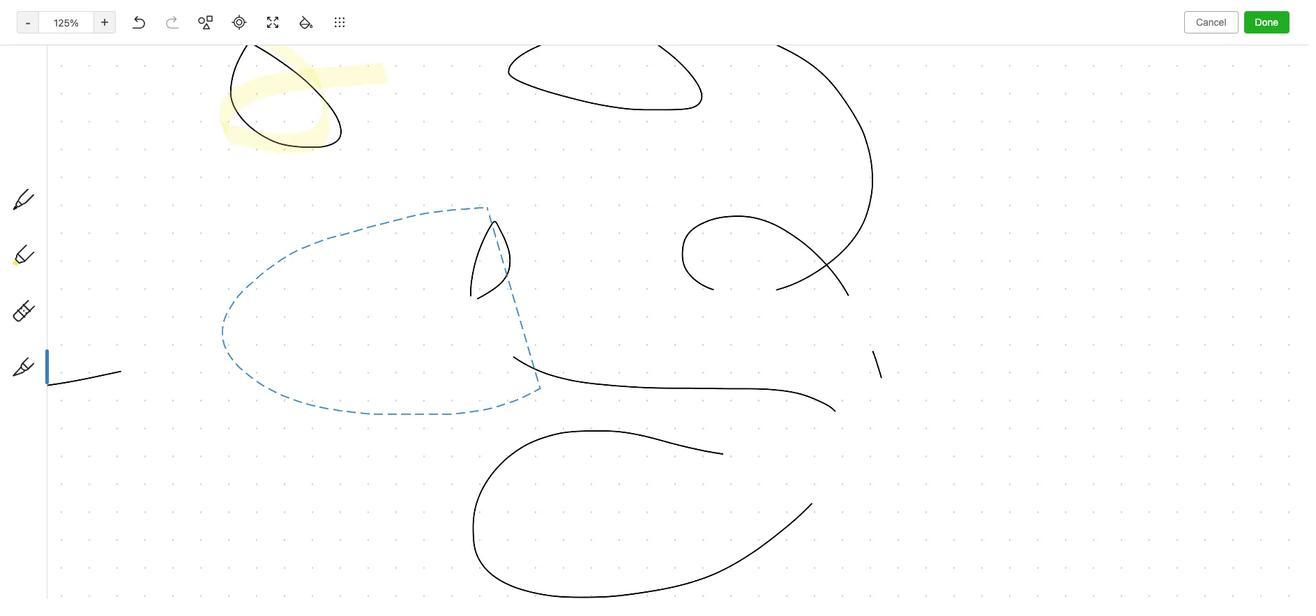 Task type: vqa. For each thing, say whether or not it's contained in the screenshot.
Is
no



Task type: describe. For each thing, give the bounding box(es) containing it.
help
[[239, 319, 258, 331]]

font size image
[[820, 67, 855, 87]]

pattern.
[[320, 305, 356, 316]]

shared
[[31, 257, 63, 269]]

struc
[[380, 305, 407, 316]]

first notebook inside note list element
[[201, 42, 297, 58]]

summary
[[186, 403, 228, 415]]

note list element
[[167, 28, 433, 599]]

basic
[[293, 305, 317, 316]]

lecture notes
[[186, 359, 249, 371]]

home
[[31, 115, 57, 127]]

soon
[[237, 457, 259, 469]]

1 vertical spatial the
[[279, 457, 294, 469]]

103
[[304, 374, 321, 386]]

biochemistry:
[[186, 374, 247, 386]]

most analytical, interpretive, or persuasive essays tend to follow the same basic pattern. this struc ture should help you formulate effective outlines for most ...
[[186, 290, 409, 346]]

future
[[297, 457, 324, 469]]

upgrade
[[72, 543, 114, 555]]

shared with me
[[31, 257, 101, 269]]

tasks
[[31, 182, 56, 194]]

share button
[[1225, 33, 1276, 56]]

biochemistry: course: bio 103 date: 10/25/23 professor/speaker: dr. zot questions notes summary
[[186, 374, 390, 415]]

you inside the most analytical, interpretive, or persuasive essays tend to follow the same basic pattern. this struc ture should help you formulate effective outlines for most ...
[[261, 319, 277, 331]]

the inside the most analytical, interpretive, or persuasive essays tend to follow the same basic pattern. this struc ture should help you formulate effective outlines for most ...
[[249, 305, 264, 316]]

tasks button
[[0, 177, 167, 199]]

notes inside biochemistry: course: bio 103 date: 10/25/23 professor/speaker: dr. zot questions notes summary
[[355, 388, 382, 400]]

to-
[[186, 443, 201, 455]]

2 do from the left
[[222, 457, 235, 469]]

1 a few minutes ago from the top
[[186, 151, 257, 162]]

1 do from the left
[[186, 457, 198, 469]]

home link
[[0, 110, 167, 132]]

trash
[[31, 288, 56, 300]]

professor/speaker:
[[186, 388, 271, 400]]

most
[[201, 334, 223, 346]]

1 untitled from the top
[[186, 108, 222, 120]]

notebook inside button
[[514, 39, 556, 50]]

2 a from the top
[[186, 235, 190, 245]]

tend
[[186, 305, 206, 316]]

2 a few minutes ago from the top
[[186, 235, 257, 245]]

3 a few minutes ago from the top
[[186, 321, 257, 331]]

list
[[216, 443, 229, 455]]

date:
[[323, 374, 347, 386]]

or
[[316, 290, 325, 302]]

ture
[[186, 305, 407, 331]]

course: bio
[[250, 374, 302, 386]]

you inside note window element
[[1199, 39, 1214, 50]]

first inside 'first notebook' button
[[493, 39, 512, 50]]

new button
[[8, 73, 159, 98]]

2 few from the top
[[193, 235, 207, 245]]

lecture
[[186, 359, 221, 371]]

notes link
[[0, 154, 167, 177]]

shortcuts button
[[0, 132, 167, 154]]

Note Editor text field
[[0, 0, 1310, 599]]



Task type: locate. For each thing, give the bounding box(es) containing it.
notes up 'tasks'
[[31, 159, 57, 171]]

minutes
[[209, 151, 240, 162], [209, 235, 240, 245], [209, 321, 240, 331], [197, 475, 228, 485]]

for
[[186, 334, 198, 346]]

3 a from the top
[[186, 321, 190, 331]]

1 few from the top
[[193, 151, 207, 162]]

notes down 10/25/23
[[355, 388, 382, 400]]

the
[[249, 305, 264, 316], [279, 457, 294, 469]]

essays
[[379, 290, 409, 302]]

to
[[209, 305, 218, 316]]

analytical,
[[211, 290, 256, 302]]

new
[[31, 80, 51, 91]]

first notebook inside button
[[493, 39, 556, 50]]

0 vertical spatial few
[[193, 151, 207, 162]]

me
[[87, 257, 101, 269]]

ago
[[243, 151, 257, 162], [243, 235, 257, 245], [243, 321, 257, 331], [231, 475, 245, 485]]

shortcuts
[[31, 137, 75, 149]]

for
[[262, 457, 277, 469]]

...
[[226, 334, 234, 346]]

1 horizontal spatial first
[[493, 39, 512, 50]]

tags button
[[0, 230, 167, 252]]

notebooks link
[[0, 207, 167, 230]]

heading level image
[[676, 67, 748, 87]]

1 horizontal spatial notes
[[355, 388, 382, 400]]

0 horizontal spatial notebook
[[233, 42, 297, 58]]

0 vertical spatial the
[[249, 305, 264, 316]]

None search field
[[18, 40, 149, 66]]

only
[[1177, 39, 1196, 50]]

share
[[1237, 38, 1264, 50]]

1 horizontal spatial notebook
[[514, 39, 556, 50]]

1 horizontal spatial do
[[222, 457, 235, 469]]

notebooks
[[31, 212, 80, 224]]

2 vertical spatial few
[[193, 321, 207, 331]]

follow
[[220, 305, 247, 316]]

a few minutes ago
[[186, 151, 257, 162], [186, 235, 257, 245], [186, 321, 257, 331]]

do
[[201, 443, 213, 455]]

formulate
[[280, 319, 323, 331]]

2 untitled from the top
[[186, 192, 222, 203]]

0 horizontal spatial you
[[261, 319, 277, 331]]

0 vertical spatial a
[[186, 151, 190, 162]]

do now do soon for the future
[[186, 457, 324, 469]]

do down list
[[222, 457, 235, 469]]

1 vertical spatial notes
[[355, 388, 382, 400]]

1 vertical spatial you
[[261, 319, 277, 331]]

do down to-
[[186, 457, 198, 469]]

first notebook
[[493, 39, 556, 50], [201, 42, 297, 58]]

the right for
[[279, 457, 294, 469]]

notebook inside note list element
[[233, 42, 297, 58]]

0 horizontal spatial first notebook
[[201, 42, 297, 58]]

with
[[65, 257, 84, 269]]

1 horizontal spatial you
[[1199, 39, 1214, 50]]

1 a from the top
[[186, 151, 190, 162]]

do
[[186, 457, 198, 469], [222, 457, 235, 469]]

first notebook button
[[476, 35, 561, 54]]

0 horizontal spatial notes
[[31, 159, 57, 171]]

a
[[186, 151, 190, 162], [186, 235, 190, 245], [186, 321, 190, 331]]

you
[[1199, 39, 1214, 50], [261, 319, 277, 331]]

few
[[193, 151, 207, 162], [193, 235, 207, 245], [193, 321, 207, 331]]

0 horizontal spatial first
[[201, 42, 230, 58]]

interpretive,
[[259, 290, 313, 302]]

to-do list
[[186, 443, 229, 455]]

outline
[[215, 275, 246, 287]]

0 vertical spatial you
[[1199, 39, 1214, 50]]

1 vertical spatial a few minutes ago
[[186, 235, 257, 245]]

Search text field
[[18, 40, 149, 66]]

shared with me link
[[0, 252, 167, 274]]

1 vertical spatial a
[[186, 235, 190, 245]]

2 vertical spatial a
[[186, 321, 190, 331]]

most
[[186, 290, 208, 302]]

0 vertical spatial notes
[[31, 159, 57, 171]]

notes
[[223, 359, 249, 371]]

1 horizontal spatial the
[[279, 457, 294, 469]]

same
[[267, 305, 291, 316]]

dr.
[[274, 388, 286, 400]]

notes inside tree
[[31, 159, 57, 171]]

you right only
[[1199, 39, 1214, 50]]

first inside note list element
[[201, 42, 230, 58]]

expand note image
[[443, 36, 460, 53]]

10
[[186, 475, 195, 485]]

tree
[[0, 110, 167, 523]]

the up help
[[249, 305, 264, 316]]

1 vertical spatial few
[[193, 235, 207, 245]]

outlines
[[368, 319, 403, 331]]

0 horizontal spatial do
[[186, 457, 198, 469]]

font family image
[[752, 67, 816, 87]]

essay outline
[[186, 275, 246, 287]]

should
[[206, 319, 236, 331]]

3 few from the top
[[193, 321, 207, 331]]

first
[[493, 39, 512, 50], [201, 42, 230, 58]]

this
[[358, 305, 377, 316]]

note window element
[[0, 0, 1310, 599]]

trash link
[[0, 283, 167, 305]]

2 vertical spatial a few minutes ago
[[186, 321, 257, 331]]

notes
[[31, 159, 57, 171], [355, 388, 382, 400]]

tree containing home
[[0, 110, 167, 523]]

10 minutes ago
[[186, 475, 245, 485]]

0 horizontal spatial the
[[249, 305, 264, 316]]

essay
[[186, 275, 212, 287]]

1 vertical spatial untitled
[[186, 192, 222, 203]]

tags
[[31, 235, 53, 247]]

0 vertical spatial a few minutes ago
[[186, 151, 257, 162]]

upgrade button
[[8, 535, 159, 563]]

untitled
[[186, 108, 222, 120], [186, 192, 222, 203]]

1 horizontal spatial first notebook
[[493, 39, 556, 50]]

0 vertical spatial untitled
[[186, 108, 222, 120]]

zot
[[289, 388, 304, 400]]

effective
[[326, 319, 365, 331]]

persuasive
[[328, 290, 376, 302]]

only you
[[1177, 39, 1214, 50]]

questions
[[307, 388, 352, 400]]

10/25/23
[[350, 374, 390, 386]]

you down same
[[261, 319, 277, 331]]

notebook
[[514, 39, 556, 50], [233, 42, 297, 58]]

settings image
[[142, 11, 159, 28]]

now
[[201, 457, 219, 469]]



